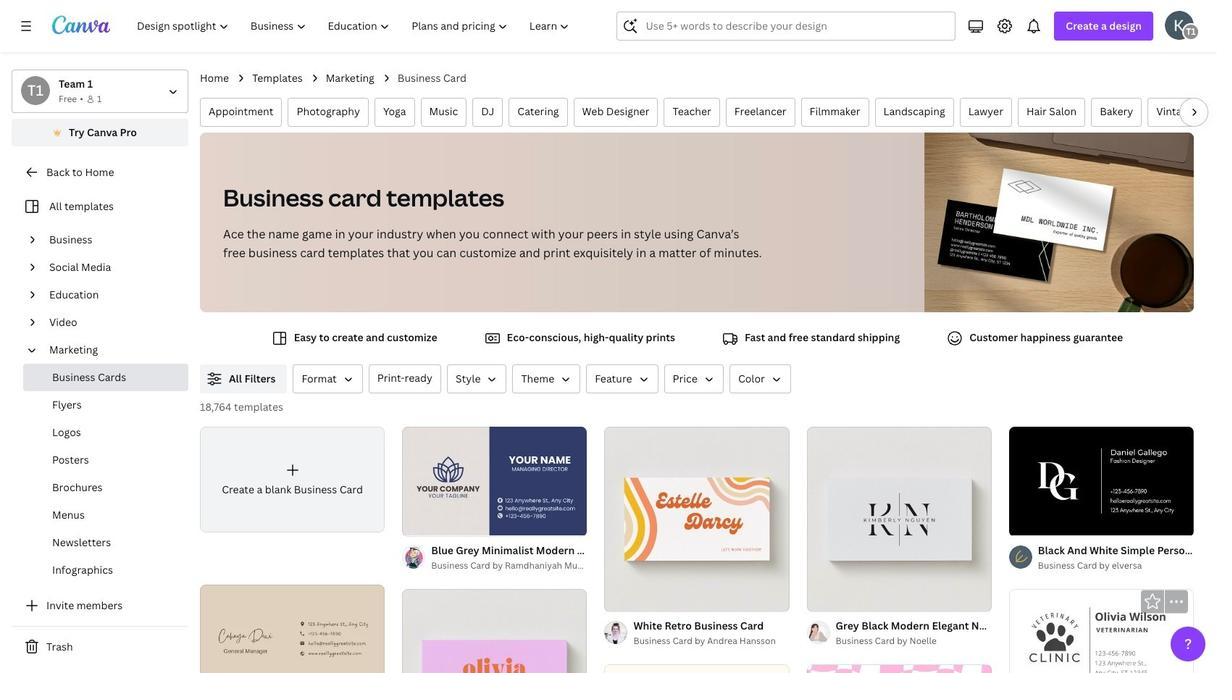 Task type: vqa. For each thing, say whether or not it's contained in the screenshot.
Team 1 icon
yes



Task type: locate. For each thing, give the bounding box(es) containing it.
None search field
[[617, 12, 956, 41]]

orange modern fun photography business card image
[[402, 589, 587, 673]]

Switch to another team button
[[12, 70, 188, 113]]

black and white simple personal business card image
[[1009, 427, 1194, 536]]

Search search field
[[646, 12, 947, 40]]

blue grey minimalist modern business card image
[[402, 427, 587, 536]]

0 vertical spatial team 1 element
[[1182, 23, 1200, 41]]

0 horizontal spatial team 1 element
[[21, 76, 50, 105]]

team 1 image
[[1182, 23, 1200, 41]]

1 vertical spatial team 1 element
[[21, 76, 50, 105]]

team 1 element inside switch to another team button
[[21, 76, 50, 105]]

team 1 element
[[1182, 23, 1200, 41], [21, 76, 50, 105]]

grey black modern elegant name initials monogram business card image
[[807, 427, 992, 612]]

create a blank business card element
[[200, 427, 385, 532]]

top level navigation element
[[128, 12, 582, 41]]

cream and gray organic natural cosmetics single-side business card image
[[605, 665, 789, 673]]

1 horizontal spatial team 1 element
[[1182, 23, 1200, 41]]

team 1 image
[[21, 76, 50, 105]]

kendall parks image
[[1165, 11, 1194, 40]]



Task type: describe. For each thing, give the bounding box(es) containing it.
pink and white retro art director business card image
[[807, 665, 992, 673]]

brown  business card image
[[200, 585, 385, 673]]

black and white dog cat veterinary clinic veterinarian single-side business card image
[[1009, 589, 1194, 673]]

white retro business card image
[[605, 427, 789, 612]]



